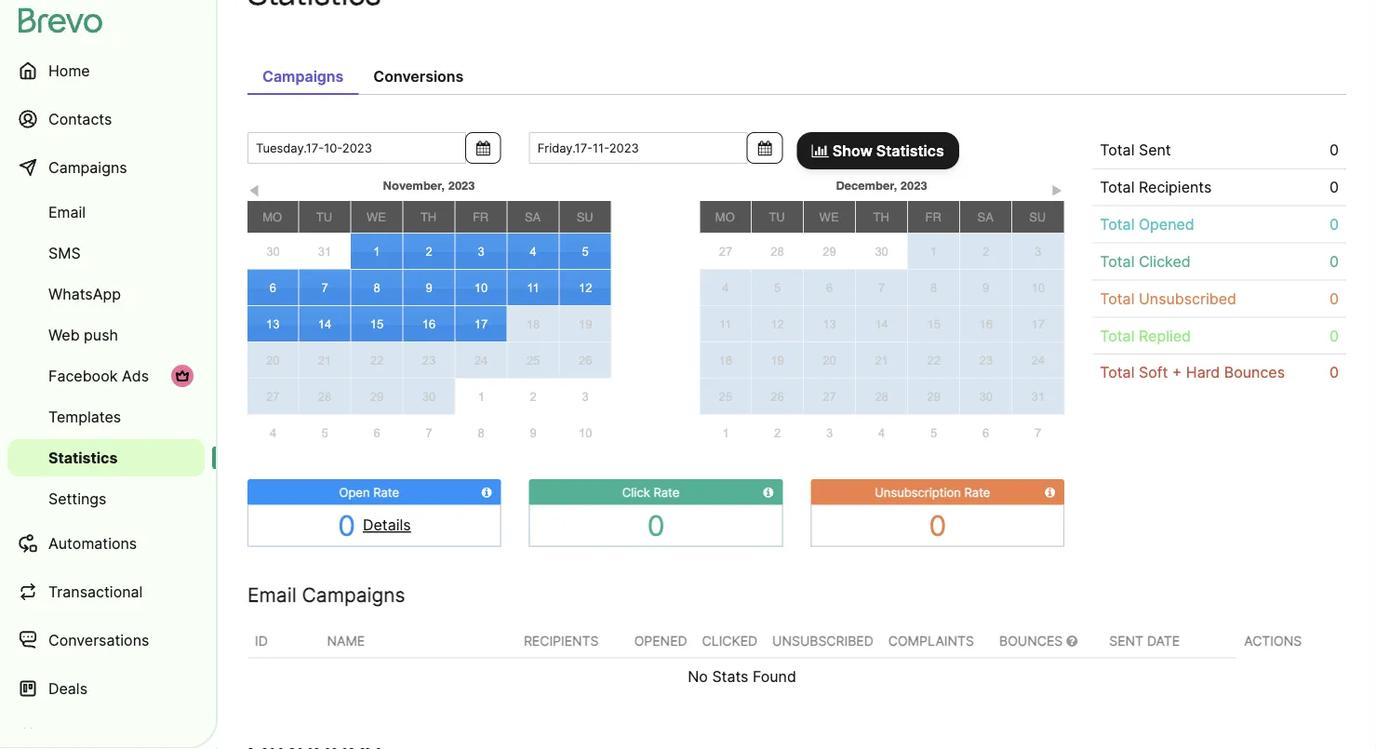 Task type: vqa. For each thing, say whether or not it's contained in the screenshot.


Task type: locate. For each thing, give the bounding box(es) containing it.
0 horizontal spatial 22
[[370, 354, 384, 368]]

2 calendar image from the left
[[758, 141, 772, 156]]

rate right unsubscription
[[965, 485, 991, 500]]

2 13 link from the left
[[804, 307, 856, 342]]

0 horizontal spatial 15
[[370, 317, 384, 331]]

0 vertical spatial clicked
[[1139, 253, 1191, 271]]

calendar image left bar chart image at the right top of page
[[758, 141, 772, 156]]

25
[[527, 354, 540, 368], [719, 390, 733, 404]]

6 total from the top
[[1100, 327, 1135, 345]]

1 vertical spatial campaigns
[[48, 158, 127, 176]]

su for 5
[[577, 210, 594, 224]]

1 horizontal spatial tu
[[769, 210, 785, 224]]

0 horizontal spatial info circle image
[[482, 487, 492, 499]]

2 20 link from the left
[[804, 343, 856, 378]]

1 vertical spatial 12 link
[[752, 307, 803, 342]]

3 total from the top
[[1100, 216, 1135, 234]]

29 link for '27' link to the middle
[[804, 234, 856, 270]]

statistics up december, 2023 link
[[877, 142, 945, 160]]

14 link
[[299, 307, 350, 342], [856, 307, 908, 342]]

1 su from the left
[[577, 210, 594, 224]]

th for 30
[[874, 210, 890, 224]]

25 link
[[508, 343, 559, 378], [700, 379, 751, 415]]

11
[[527, 281, 540, 295], [720, 317, 732, 331]]

su for 3
[[1030, 210, 1046, 224]]

unsubscribed up replied
[[1139, 290, 1237, 308]]

2 2023 from the left
[[901, 179, 928, 193]]

1 vertical spatial 12
[[771, 317, 784, 331]]

campaigns up the email link
[[48, 158, 127, 176]]

email for email
[[48, 203, 86, 221]]

2023 right 'november,'
[[448, 179, 475, 193]]

november,
[[383, 179, 445, 193]]

0 horizontal spatial su
[[577, 210, 594, 224]]

1 horizontal spatial 14 link
[[856, 307, 908, 342]]

0 horizontal spatial mo
[[263, 210, 282, 224]]

automations
[[48, 534, 137, 552]]

2 total from the top
[[1100, 179, 1135, 197]]

0 horizontal spatial 20
[[266, 354, 280, 368]]

31
[[318, 245, 332, 259], [1032, 390, 1045, 404]]

0
[[1330, 141, 1339, 160], [1330, 179, 1339, 197], [1330, 216, 1339, 234], [1330, 253, 1339, 271], [1330, 290, 1339, 308], [1330, 327, 1339, 345], [1330, 364, 1339, 382], [338, 509, 356, 543], [648, 509, 665, 543], [929, 509, 947, 543]]

4 link
[[508, 234, 559, 269], [700, 270, 751, 306], [248, 416, 299, 451], [856, 416, 908, 451]]

2 horizontal spatial 8 link
[[909, 270, 960, 306]]

0 vertical spatial opened
[[1139, 216, 1195, 234]]

2 17 link from the left
[[1013, 307, 1064, 342]]

1 sa from the left
[[525, 210, 541, 224]]

we down "december,"
[[820, 210, 839, 224]]

1 horizontal spatial 12 link
[[752, 307, 803, 342]]

5 link
[[560, 234, 611, 269], [752, 270, 803, 306], [299, 416, 351, 451], [908, 416, 960, 451]]

total down total clicked
[[1100, 290, 1135, 308]]

1 16 from the left
[[422, 317, 436, 331]]

1 21 from the left
[[318, 354, 332, 368]]

1 horizontal spatial 8
[[478, 426, 485, 440]]

2 15 from the left
[[927, 317, 941, 331]]

27 for 28 link related to '27' link to the middle the '29' link
[[719, 245, 733, 259]]

0 vertical spatial 11
[[527, 281, 540, 295]]

18 for the right 18 link
[[719, 354, 733, 368]]

th down "november, 2023"
[[421, 210, 437, 224]]

transactional
[[48, 583, 143, 601]]

1 horizontal spatial 18 link
[[700, 343, 751, 378]]

2 16 from the left
[[980, 317, 993, 331]]

26
[[579, 354, 592, 368], [771, 390, 784, 404]]

total down the total opened
[[1100, 253, 1135, 271]]

1 horizontal spatial 10 link
[[560, 415, 612, 451]]

info circle image
[[482, 487, 492, 499], [1045, 487, 1056, 499]]

2 23 link from the left
[[961, 343, 1012, 378]]

2 sa from the left
[[978, 210, 994, 224]]

1 vertical spatial bounces
[[1000, 634, 1067, 649]]

0 vertical spatial 26 link
[[560, 343, 611, 378]]

clicked up stats
[[702, 634, 758, 649]]

0 horizontal spatial we
[[367, 210, 386, 224]]

6 link
[[248, 270, 298, 306], [804, 270, 856, 306], [351, 416, 403, 451], [960, 416, 1012, 451]]

1 horizontal spatial 15 link
[[909, 307, 960, 342]]

1 total from the top
[[1100, 141, 1135, 160]]

we down 'november,'
[[367, 210, 386, 224]]

28 for leftmost '27' link
[[318, 390, 332, 404]]

5
[[582, 245, 589, 259], [774, 281, 781, 295], [321, 426, 328, 440], [931, 426, 938, 440]]

2 17 from the left
[[1032, 317, 1045, 331]]

0 horizontal spatial 17
[[475, 317, 488, 331]]

1 horizontal spatial 2023
[[901, 179, 928, 193]]

0 horizontal spatial 11
[[527, 281, 540, 295]]

1 21 link from the left
[[299, 343, 350, 378]]

2 su from the left
[[1030, 210, 1046, 224]]

24 link
[[456, 343, 507, 378], [1013, 343, 1064, 378]]

0 horizontal spatial 20 link
[[248, 343, 298, 378]]

1 vertical spatial opened
[[635, 634, 687, 649]]

29 for the '29' link corresponding to leftmost '27' link's 28 link
[[370, 390, 384, 404]]

total soft + hard bounces
[[1100, 364, 1285, 382]]

30 link
[[248, 234, 299, 270], [856, 234, 908, 270], [404, 379, 455, 415], [961, 379, 1012, 415]]

th
[[421, 210, 437, 224], [874, 210, 890, 224]]

17 for first 17 link from left
[[475, 317, 488, 331]]

16 for 2nd 16 'link' from the right
[[422, 317, 436, 331]]

unsubscription
[[875, 485, 961, 500]]

8
[[374, 281, 380, 295], [931, 281, 938, 295], [478, 426, 485, 440]]

0 horizontal spatial 25
[[527, 354, 540, 368]]

2 15 link from the left
[[909, 307, 960, 342]]

29 link
[[804, 234, 856, 270], [351, 379, 403, 415], [909, 379, 960, 415]]

14
[[318, 317, 332, 331], [875, 317, 889, 331]]

0 vertical spatial 31
[[318, 245, 332, 259]]

total
[[1100, 141, 1135, 160], [1100, 179, 1135, 197], [1100, 216, 1135, 234], [1100, 253, 1135, 271], [1100, 290, 1135, 308], [1100, 327, 1135, 345], [1100, 364, 1135, 382]]

0 for total recipients
[[1330, 179, 1339, 197]]

clicked up total unsubscribed
[[1139, 253, 1191, 271]]

recipients
[[1139, 179, 1212, 197], [524, 634, 599, 649]]

19 link
[[560, 307, 611, 342], [752, 343, 803, 378]]

2 mo from the left
[[716, 210, 735, 224]]

0 vertical spatial recipients
[[1139, 179, 1212, 197]]

17 link
[[456, 307, 507, 342], [1013, 307, 1064, 342]]

unsubscribed
[[1139, 290, 1237, 308], [773, 634, 874, 649]]

0 vertical spatial statistics
[[877, 142, 945, 160]]

0 horizontal spatial 13
[[266, 317, 280, 331]]

1 vertical spatial 19 link
[[752, 343, 803, 378]]

1 horizontal spatial calendar image
[[758, 141, 772, 156]]

settings
[[48, 490, 107, 508]]

1 horizontal spatial recipients
[[1139, 179, 1212, 197]]

no stats found
[[688, 668, 797, 686]]

19
[[579, 317, 592, 331], [771, 354, 784, 368]]

email campaigns
[[248, 583, 405, 607]]

total for total recipients
[[1100, 179, 1135, 197]]

1 horizontal spatial 23
[[980, 354, 993, 368]]

email up "sms"
[[48, 203, 86, 221]]

calendar image for to text box
[[758, 141, 772, 156]]

31 link
[[299, 234, 351, 270], [1013, 379, 1064, 415]]

total left sent
[[1100, 141, 1135, 160]]

found
[[753, 668, 797, 686]]

1 22 link from the left
[[351, 343, 403, 378]]

1 23 link from the left
[[404, 343, 455, 378]]

0 horizontal spatial 23
[[422, 354, 436, 368]]

su
[[577, 210, 594, 224], [1030, 210, 1046, 224]]

10
[[475, 281, 488, 295], [1032, 281, 1045, 295], [579, 426, 592, 440]]

From text field
[[248, 133, 466, 164]]

fr
[[473, 210, 489, 224], [926, 210, 942, 224]]

2 24 from the left
[[1032, 354, 1045, 368]]

8 link for the middle 9 link
[[455, 415, 507, 451]]

5 total from the top
[[1100, 290, 1135, 308]]

0 horizontal spatial 24
[[475, 354, 488, 368]]

1 17 link from the left
[[456, 307, 507, 342]]

th for 2
[[421, 210, 437, 224]]

1 20 from the left
[[266, 354, 280, 368]]

12
[[579, 281, 592, 295], [771, 317, 784, 331]]

0 vertical spatial 19
[[579, 317, 592, 331]]

fr for 3
[[473, 210, 489, 224]]

su down to text box
[[577, 210, 594, 224]]

sa for 2
[[978, 210, 994, 224]]

total down total sent
[[1100, 179, 1135, 197]]

email up 'id'
[[248, 583, 297, 607]]

1 17 from the left
[[475, 317, 488, 331]]

1 fr from the left
[[473, 210, 489, 224]]

1 link
[[351, 234, 403, 269], [908, 234, 960, 269], [456, 380, 507, 415], [700, 416, 752, 451]]

0 horizontal spatial 29
[[370, 390, 384, 404]]

2 21 from the left
[[875, 354, 889, 368]]

0 horizontal spatial 14
[[318, 317, 332, 331]]

0 horizontal spatial 12
[[579, 281, 592, 295]]

2 13 from the left
[[823, 317, 837, 331]]

28 link
[[752, 234, 804, 270], [299, 379, 350, 415], [856, 379, 908, 415]]

0 vertical spatial 26
[[579, 354, 592, 368]]

0 horizontal spatial 8
[[374, 281, 380, 295]]

1 horizontal spatial 21
[[875, 354, 889, 368]]

2023 for december,
[[901, 179, 928, 193]]

open rate
[[339, 485, 399, 500]]

0 horizontal spatial calendar image
[[476, 141, 490, 156]]

we for 29
[[820, 210, 839, 224]]

9 link
[[404, 270, 455, 306], [961, 270, 1012, 306], [507, 415, 560, 451]]

0 horizontal spatial 13 link
[[248, 307, 298, 342]]

1 we from the left
[[367, 210, 386, 224]]

1 horizontal spatial statistics
[[877, 142, 945, 160]]

0 horizontal spatial 18 link
[[508, 307, 559, 342]]

total clicked
[[1100, 253, 1191, 271]]

21
[[318, 354, 332, 368], [875, 354, 889, 368]]

id
[[255, 634, 268, 649]]

3 link
[[456, 234, 507, 269], [1013, 234, 1064, 269], [560, 380, 612, 415], [804, 416, 856, 451]]

20 link
[[248, 343, 298, 378], [804, 343, 856, 378]]

1 horizontal spatial 22 link
[[909, 343, 960, 378]]

1 15 link from the left
[[351, 307, 403, 342]]

1 horizontal spatial 18
[[719, 354, 733, 368]]

2 14 from the left
[[875, 317, 889, 331]]

2 info circle image from the left
[[1045, 487, 1056, 499]]

1 horizontal spatial 28
[[771, 245, 784, 259]]

7 total from the top
[[1100, 364, 1135, 382]]

1 horizontal spatial 9
[[530, 426, 537, 440]]

name
[[327, 634, 365, 649]]

0 for total sent
[[1330, 141, 1339, 160]]

1 horizontal spatial fr
[[926, 210, 942, 224]]

0 horizontal spatial fr
[[473, 210, 489, 224]]

1 14 from the left
[[318, 317, 332, 331]]

0 horizontal spatial sa
[[525, 210, 541, 224]]

9 for the middle 9 link
[[530, 426, 537, 440]]

calendar image for from text box at the left of page
[[476, 141, 490, 156]]

8 for rightmost 9 link
[[931, 281, 938, 295]]

1 horizontal spatial 20
[[823, 354, 837, 368]]

0 for total soft + hard bounces
[[1330, 364, 1339, 382]]

1 horizontal spatial 31
[[1032, 390, 1045, 404]]

0 horizontal spatial 21
[[318, 354, 332, 368]]

0 horizontal spatial 15 link
[[351, 307, 403, 342]]

11 link
[[508, 270, 559, 306], [700, 307, 751, 342]]

fr down december, 2023 ▶
[[926, 210, 942, 224]]

stats
[[712, 668, 749, 686]]

facebook
[[48, 367, 118, 385]]

2 21 link from the left
[[856, 343, 908, 378]]

0 vertical spatial email
[[48, 203, 86, 221]]

info circle image for unsubscription rate
[[1045, 487, 1056, 499]]

total up total clicked
[[1100, 216, 1135, 234]]

0 horizontal spatial 26 link
[[560, 343, 611, 378]]

total for total replied
[[1100, 327, 1135, 345]]

1 22 from the left
[[370, 354, 384, 368]]

1 13 link from the left
[[248, 307, 298, 342]]

campaigns link up from text box at the left of page
[[248, 58, 359, 95]]

tu for 28
[[769, 210, 785, 224]]

1 14 link from the left
[[299, 307, 350, 342]]

unsubscribed up found
[[773, 634, 874, 649]]

fr for 1
[[926, 210, 942, 224]]

1 vertical spatial 31 link
[[1013, 379, 1064, 415]]

18 link
[[508, 307, 559, 342], [700, 343, 751, 378]]

4
[[530, 245, 537, 259], [722, 281, 729, 295], [270, 426, 277, 440], [879, 426, 885, 440]]

1 16 link from the left
[[404, 307, 455, 342]]

11 for the right 11 link
[[720, 317, 732, 331]]

0 horizontal spatial 2023
[[448, 179, 475, 193]]

rate right click
[[654, 485, 680, 500]]

2023 inside december, 2023 ▶
[[901, 179, 928, 193]]

1 horizontal spatial campaigns link
[[248, 58, 359, 95]]

15
[[370, 317, 384, 331], [927, 317, 941, 331]]

total left soft
[[1100, 364, 1135, 382]]

1 vertical spatial clicked
[[702, 634, 758, 649]]

1 horizontal spatial 24 link
[[1013, 343, 1064, 378]]

1
[[373, 245, 380, 259], [931, 245, 937, 259], [478, 390, 485, 404], [723, 426, 729, 440]]

1 horizontal spatial 14
[[875, 317, 889, 331]]

18
[[527, 317, 540, 331], [719, 354, 733, 368]]

8 link for rightmost 9 link
[[909, 270, 960, 306]]

statistics down templates in the left bottom of the page
[[48, 449, 118, 467]]

1 24 from the left
[[475, 354, 488, 368]]

tu
[[316, 210, 332, 224], [769, 210, 785, 224]]

1 horizontal spatial 11
[[720, 317, 732, 331]]

2023 down "show statistics"
[[901, 179, 928, 193]]

2 link
[[404, 234, 455, 269], [961, 234, 1012, 269], [507, 380, 560, 415], [752, 416, 804, 451]]

2 24 link from the left
[[1013, 343, 1064, 378]]

0 vertical spatial 25
[[527, 354, 540, 368]]

0 horizontal spatial 31 link
[[299, 234, 351, 270]]

2
[[426, 245, 433, 259], [983, 245, 990, 259], [530, 390, 537, 404], [774, 426, 781, 440]]

11 for 11 link to the left
[[527, 281, 540, 295]]

17
[[475, 317, 488, 331], [1032, 317, 1045, 331]]

20 for first 20 'link' from the left
[[266, 354, 280, 368]]

1 horizontal spatial 24
[[1032, 354, 1045, 368]]

facebook ads
[[48, 367, 149, 385]]

1 15 from the left
[[370, 317, 384, 331]]

2 20 from the left
[[823, 354, 837, 368]]

2 rate from the left
[[654, 485, 680, 500]]

4 total from the top
[[1100, 253, 1135, 271]]

2 22 link from the left
[[909, 343, 960, 378]]

20 for first 20 'link' from the right
[[823, 354, 837, 368]]

28
[[771, 245, 784, 259], [318, 390, 332, 404], [875, 390, 889, 404]]

1 vertical spatial 19
[[771, 354, 784, 368]]

1 rate from the left
[[373, 485, 399, 500]]

21 for second 21 link from the left
[[875, 354, 889, 368]]

14 for first 14 link from the right
[[875, 317, 889, 331]]

rate for unsubscription rate
[[965, 485, 991, 500]]

16 link
[[404, 307, 455, 342], [961, 307, 1012, 342]]

2 14 link from the left
[[856, 307, 908, 342]]

campaigns up the name
[[302, 583, 405, 607]]

26 for 26 link to the left
[[579, 354, 592, 368]]

0 vertical spatial 12 link
[[560, 270, 611, 306]]

rate right the open
[[373, 485, 399, 500]]

7
[[321, 281, 328, 295], [879, 281, 885, 295], [426, 426, 433, 440], [1035, 426, 1042, 440]]

1 horizontal spatial 21 link
[[856, 343, 908, 378]]

2 tu from the left
[[769, 210, 785, 224]]

12 link
[[560, 270, 611, 306], [752, 307, 803, 342]]

bounces
[[1225, 364, 1285, 382], [1000, 634, 1067, 649]]

22 link
[[351, 343, 403, 378], [909, 343, 960, 378]]

0 vertical spatial unsubscribed
[[1139, 290, 1237, 308]]

2 we from the left
[[820, 210, 839, 224]]

16 for first 16 'link' from the right
[[980, 317, 993, 331]]

su down december, 2023 ▶
[[1030, 210, 1046, 224]]

1 mo from the left
[[263, 210, 282, 224]]

+
[[1173, 364, 1182, 382]]

1 horizontal spatial 20 link
[[804, 343, 856, 378]]

1 calendar image from the left
[[476, 141, 490, 156]]

1 vertical spatial statistics
[[48, 449, 118, 467]]

calendar image
[[476, 141, 490, 156], [758, 141, 772, 156]]

1 vertical spatial 25 link
[[700, 379, 751, 415]]

20
[[266, 354, 280, 368], [823, 354, 837, 368]]

0 for total replied
[[1330, 327, 1339, 345]]

info circle image for open rate
[[482, 487, 492, 499]]

web push
[[48, 326, 118, 344]]

1 horizontal spatial unsubscribed
[[1139, 290, 1237, 308]]

campaigns link
[[248, 58, 359, 95], [7, 145, 205, 190]]

contacts
[[48, 110, 112, 128]]

3 rate from the left
[[965, 485, 991, 500]]

1 th from the left
[[421, 210, 437, 224]]

total for total unsubscribed
[[1100, 290, 1135, 308]]

total left replied
[[1100, 327, 1135, 345]]

1 horizontal spatial 19
[[771, 354, 784, 368]]

7 link
[[299, 270, 350, 306], [856, 270, 908, 306], [403, 416, 455, 451], [1012, 416, 1065, 451]]

calendar image up november, 2023 link
[[476, 141, 490, 156]]

1 info circle image from the left
[[482, 487, 492, 499]]

24 for 1st 24 link from the right
[[1032, 354, 1045, 368]]

13 link
[[248, 307, 298, 342], [804, 307, 856, 342]]

2 fr from the left
[[926, 210, 942, 224]]

1 horizontal spatial th
[[874, 210, 890, 224]]

1 horizontal spatial email
[[248, 583, 297, 607]]

total unsubscribed
[[1100, 290, 1237, 308]]

19 for the right 19 link
[[771, 354, 784, 368]]

fr down november, 2023 link
[[473, 210, 489, 224]]

campaigns link up the email link
[[7, 145, 205, 190]]

email for email campaigns
[[248, 583, 297, 607]]

2 th from the left
[[874, 210, 890, 224]]

2 22 from the left
[[927, 354, 941, 368]]

27 for the '29' link corresponding to leftmost '27' link's 28 link
[[266, 390, 280, 404]]

18 for topmost 18 link
[[527, 317, 540, 331]]

2023 for november,
[[448, 179, 475, 193]]

17 for first 17 link from the right
[[1032, 317, 1045, 331]]

0 horizontal spatial 21 link
[[299, 343, 350, 378]]

1 horizontal spatial rate
[[654, 485, 680, 500]]

1 tu from the left
[[316, 210, 332, 224]]

1 2023 from the left
[[448, 179, 475, 193]]

1 horizontal spatial 9 link
[[507, 415, 560, 451]]

0 horizontal spatial 22 link
[[351, 343, 403, 378]]

27
[[719, 245, 733, 259], [266, 390, 280, 404], [823, 390, 837, 404]]

rate for open rate
[[373, 485, 399, 500]]

1 vertical spatial 26
[[771, 390, 784, 404]]

12 for bottom 12 link
[[771, 317, 784, 331]]

27 link
[[700, 234, 752, 270], [248, 379, 298, 415], [804, 379, 856, 415]]

th down december, 2023 link
[[874, 210, 890, 224]]

campaigns up from text box at the left of page
[[262, 67, 344, 86]]

6
[[270, 281, 276, 295], [827, 281, 833, 295], [374, 426, 380, 440], [983, 426, 990, 440]]

statistics inside button
[[877, 142, 945, 160]]



Task type: describe. For each thing, give the bounding box(es) containing it.
29 link for leftmost '27' link
[[351, 379, 403, 415]]

0 horizontal spatial 31
[[318, 245, 332, 259]]

15 for 1st "15" link from left
[[370, 317, 384, 331]]

total for total sent
[[1100, 141, 1135, 160]]

deals link
[[7, 666, 205, 711]]

19 for top 19 link
[[579, 317, 592, 331]]

sa for 4
[[525, 210, 541, 224]]

total for total opened
[[1100, 216, 1135, 234]]

left___rvooi image
[[175, 369, 190, 383]]

1 horizontal spatial bounces
[[1225, 364, 1285, 382]]

tu for 31
[[316, 210, 332, 224]]

mo for 27
[[716, 210, 735, 224]]

show statistics
[[829, 142, 945, 160]]

0 vertical spatial 18 link
[[508, 307, 559, 342]]

0 horizontal spatial recipients
[[524, 634, 599, 649]]

complaints
[[889, 634, 975, 649]]

25 for left 25 link
[[527, 354, 540, 368]]

we for 1
[[367, 210, 386, 224]]

0 horizontal spatial clicked
[[702, 634, 758, 649]]

settings link
[[7, 480, 205, 518]]

28 link for '27' link to the middle the '29' link
[[752, 234, 804, 270]]

push
[[84, 326, 118, 344]]

1 horizontal spatial 26 link
[[752, 379, 803, 415]]

To text field
[[529, 133, 748, 164]]

15 for 2nd "15" link from the left
[[927, 317, 941, 331]]

soft
[[1139, 364, 1168, 382]]

november, 2023
[[383, 179, 475, 193]]

web
[[48, 326, 80, 344]]

conversations
[[48, 631, 149, 649]]

rate for click rate
[[654, 485, 680, 500]]

◀
[[249, 184, 261, 198]]

meetings link
[[7, 715, 205, 749]]

2 horizontal spatial 27
[[823, 390, 837, 404]]

▶ link
[[1051, 180, 1065, 198]]

0 horizontal spatial 10
[[475, 281, 488, 295]]

0 horizontal spatial 11 link
[[508, 270, 559, 306]]

21 for second 21 link from right
[[318, 354, 332, 368]]

details
[[363, 517, 411, 535]]

deals
[[48, 679, 87, 698]]

1 20 link from the left
[[248, 343, 298, 378]]

contacts link
[[7, 97, 205, 141]]

whatsapp link
[[7, 276, 205, 313]]

info circle image
[[764, 487, 774, 499]]

home
[[48, 61, 90, 80]]

no
[[688, 668, 708, 686]]

templates link
[[7, 398, 205, 436]]

0 horizontal spatial 9 link
[[404, 270, 455, 306]]

1 vertical spatial campaigns link
[[7, 145, 205, 190]]

1 horizontal spatial 27 link
[[700, 234, 752, 270]]

conversions link
[[359, 58, 479, 95]]

0 for total unsubscribed
[[1330, 290, 1339, 308]]

2 horizontal spatial 27 link
[[804, 379, 856, 415]]

2 16 link from the left
[[961, 307, 1012, 342]]

show
[[833, 142, 873, 160]]

click rate
[[623, 485, 680, 500]]

sent date
[[1110, 634, 1180, 649]]

8 for the middle 9 link
[[478, 426, 485, 440]]

sms
[[48, 244, 81, 262]]

0 details
[[338, 509, 411, 543]]

total for total clicked
[[1100, 253, 1135, 271]]

statistics link
[[7, 439, 205, 477]]

1 24 link from the left
[[456, 343, 507, 378]]

28 link for the '29' link corresponding to leftmost '27' link
[[299, 379, 350, 415]]

bar chart image
[[812, 144, 829, 159]]

2 horizontal spatial 29 link
[[909, 379, 960, 415]]

unsubscription rate
[[875, 485, 991, 500]]

1 horizontal spatial 25 link
[[700, 379, 751, 415]]

9 for the left 9 link
[[426, 281, 433, 295]]

0 horizontal spatial opened
[[635, 634, 687, 649]]

show statistics button
[[797, 133, 959, 170]]

0 horizontal spatial 8 link
[[351, 270, 403, 306]]

26 for the rightmost 26 link
[[771, 390, 784, 404]]

2 horizontal spatial 9 link
[[961, 270, 1012, 306]]

2 23 from the left
[[980, 354, 993, 368]]

0 horizontal spatial 12 link
[[560, 270, 611, 306]]

28 for '27' link to the middle
[[771, 245, 784, 259]]

actions
[[1245, 634, 1302, 650]]

25 for the right 25 link
[[719, 390, 733, 404]]

9 for rightmost 9 link
[[983, 281, 990, 295]]

1 23 from the left
[[422, 354, 436, 368]]

0 vertical spatial campaigns
[[262, 67, 344, 86]]

0 horizontal spatial 10 link
[[456, 270, 507, 306]]

click
[[623, 485, 650, 500]]

whatsapp
[[48, 285, 121, 303]]

total replied
[[1100, 327, 1191, 345]]

0 for total opened
[[1330, 216, 1339, 234]]

sms link
[[7, 235, 205, 272]]

transactional link
[[7, 570, 205, 614]]

10 for rightmost 9 link
[[1032, 281, 1045, 295]]

conversions
[[374, 67, 464, 86]]

replied
[[1139, 327, 1191, 345]]

1 horizontal spatial clicked
[[1139, 253, 1191, 271]]

0 vertical spatial campaigns link
[[248, 58, 359, 95]]

2 horizontal spatial 28
[[875, 390, 889, 404]]

december, 2023 ▶
[[836, 179, 1063, 198]]

december,
[[836, 179, 898, 193]]

facebook ads link
[[7, 357, 205, 395]]

1 horizontal spatial 19 link
[[752, 343, 803, 378]]

◀ link
[[248, 180, 262, 198]]

automations link
[[7, 521, 205, 566]]

november, 2023 link
[[299, 175, 560, 197]]

29 for 28 link related to '27' link to the middle the '29' link
[[823, 245, 837, 259]]

templates
[[48, 408, 121, 426]]

10 link for the middle 9 link
[[560, 415, 612, 451]]

conversations link
[[7, 618, 205, 663]]

sent
[[1110, 634, 1144, 649]]

0 vertical spatial 19 link
[[560, 307, 611, 342]]

hard
[[1187, 364, 1221, 382]]

mo for 30
[[263, 210, 282, 224]]

sent
[[1139, 141, 1172, 160]]

december, 2023 link
[[752, 175, 1012, 197]]

2 vertical spatial campaigns
[[302, 583, 405, 607]]

2 horizontal spatial 29
[[927, 390, 941, 404]]

2 horizontal spatial 28 link
[[856, 379, 908, 415]]

12 for the leftmost 12 link
[[579, 281, 592, 295]]

ads
[[122, 367, 149, 385]]

24 for first 24 link from the left
[[475, 354, 488, 368]]

total recipients
[[1100, 179, 1212, 197]]

1 vertical spatial unsubscribed
[[773, 634, 874, 649]]

1 13 from the left
[[266, 317, 280, 331]]

10 link for rightmost 9 link
[[1013, 270, 1064, 306]]

home link
[[7, 48, 205, 93]]

web push link
[[7, 316, 205, 354]]

total sent
[[1100, 141, 1172, 160]]

email link
[[7, 194, 205, 231]]

open
[[339, 485, 370, 500]]

1 horizontal spatial 11 link
[[700, 307, 751, 342]]

14 for second 14 link from the right
[[318, 317, 332, 331]]

meetings
[[48, 728, 114, 746]]

date
[[1148, 634, 1180, 649]]

10 for the middle 9 link
[[579, 426, 592, 440]]

0 horizontal spatial 25 link
[[508, 343, 559, 378]]

▶
[[1052, 184, 1063, 198]]

0 horizontal spatial 27 link
[[248, 379, 298, 415]]

total opened
[[1100, 216, 1195, 234]]

total for total soft + hard bounces
[[1100, 364, 1135, 382]]

0 for total clicked
[[1330, 253, 1339, 271]]



